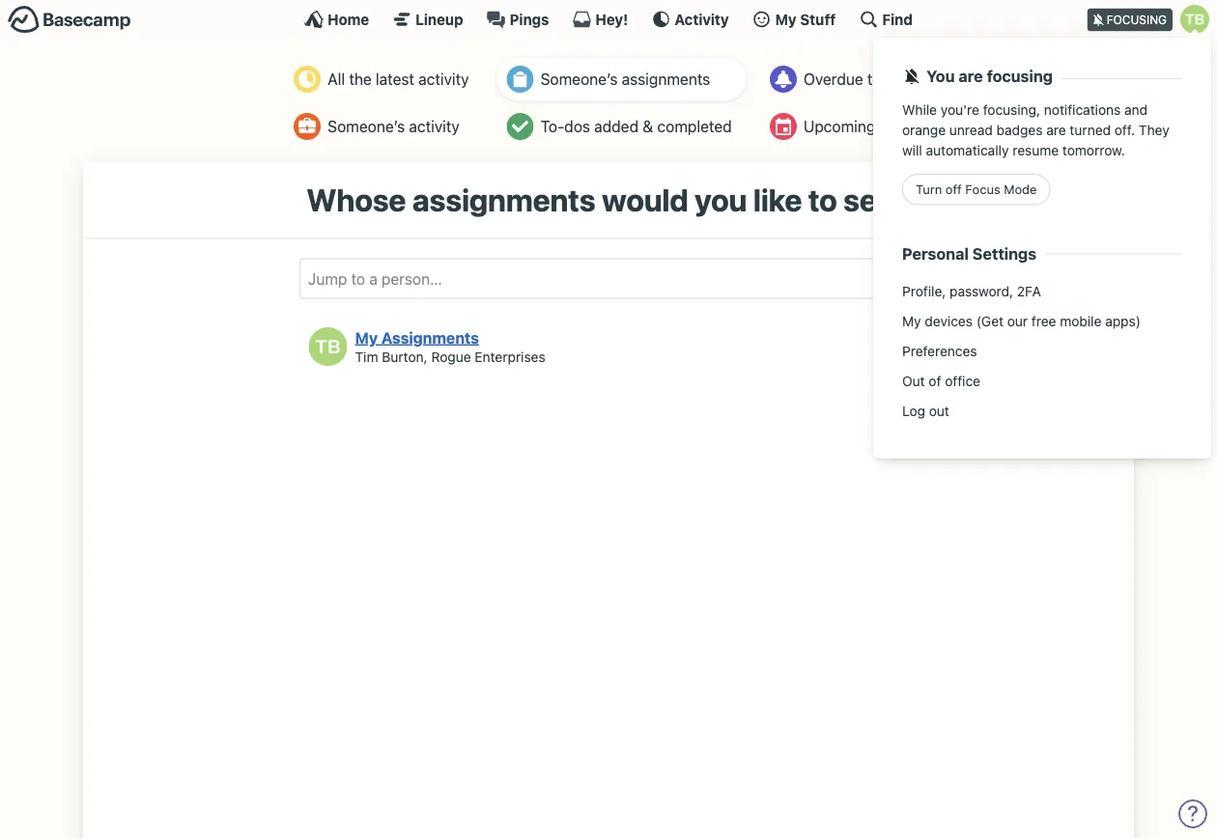 Task type: describe. For each thing, give the bounding box(es) containing it.
0 vertical spatial activity
[[418, 70, 469, 88]]

assignments for someone's
[[622, 70, 710, 88]]

like
[[753, 182, 802, 218]]

whose assignments would you like to see?
[[306, 182, 911, 218]]

assignment image
[[507, 66, 534, 93]]

turned
[[1070, 122, 1111, 138]]

apps)
[[1105, 313, 1141, 329]]

out of office
[[902, 373, 980, 389]]

mode
[[1004, 182, 1037, 196]]

off.
[[1115, 122, 1135, 138]]

&
[[643, 117, 653, 136]]

lineup link
[[392, 10, 463, 29]]

upcoming
[[804, 117, 875, 136]]

you are focusing
[[927, 67, 1053, 86]]

password,
[[950, 283, 1013, 299]]

you're
[[941, 101, 979, 117]]

profile, password, 2fa
[[902, 283, 1041, 299]]

overdue
[[804, 70, 863, 88]]

devices
[[925, 313, 973, 329]]

schedule image
[[770, 113, 797, 140]]

lineup
[[416, 11, 463, 28]]

find
[[882, 11, 913, 28]]

while you're focusing, notifications
[[902, 101, 1124, 117]]

profile, password, 2fa link
[[893, 276, 1192, 306]]

tim burton, rogue enterprises image
[[309, 327, 347, 366]]

home
[[328, 11, 369, 28]]

my for stuff
[[775, 11, 797, 28]]

all the latest activity link
[[284, 58, 483, 100]]

out of office link
[[893, 366, 1192, 396]]

focusing button
[[1087, 0, 1217, 38]]

Jump to a person… text field
[[299, 258, 918, 299]]

of
[[929, 373, 941, 389]]

office
[[945, 373, 980, 389]]

assignments
[[381, 328, 479, 347]]

1 vertical spatial activity
[[409, 117, 460, 136]]

the
[[349, 70, 372, 88]]

preferences link
[[893, 336, 1192, 366]]

rogue
[[431, 349, 471, 364]]

orange
[[902, 122, 946, 138]]

out
[[902, 373, 925, 389]]

resume
[[1013, 142, 1059, 158]]

you
[[695, 182, 747, 218]]

my devices (get our free mobile apps)
[[902, 313, 1141, 329]]

to-
[[541, 117, 564, 136]]

upcoming dates link
[[760, 105, 933, 148]]

latest
[[376, 70, 414, 88]]

are turned off. they will automatically resume tomorrow.
[[902, 122, 1170, 158]]

person report image
[[294, 113, 321, 140]]

assignments for whose
[[412, 182, 595, 218]]

log out
[[902, 403, 949, 419]]

turn
[[916, 182, 942, 196]]

would
[[602, 182, 688, 218]]

someone's activity link
[[284, 105, 483, 148]]

personal settings
[[902, 244, 1037, 263]]

enterprises
[[475, 349, 546, 364]]

stuff
[[800, 11, 836, 28]]

someone's assignments
[[541, 70, 710, 88]]

notifications
[[1044, 101, 1121, 117]]

turn off focus mode
[[916, 182, 1037, 196]]

someone's for someone's assignments
[[541, 70, 618, 88]]

to
[[808, 182, 837, 218]]

profile,
[[902, 283, 946, 299]]

activity
[[675, 11, 729, 28]]

tomorrow.
[[1063, 142, 1125, 158]]

pings
[[510, 11, 549, 28]]

hey! button
[[572, 10, 628, 29]]



Task type: locate. For each thing, give the bounding box(es) containing it.
my down profile,
[[902, 313, 921, 329]]

my assignments tim burton,        rogue enterprises
[[355, 328, 546, 364]]

all the latest activity
[[328, 70, 469, 88]]

activity right latest
[[418, 70, 469, 88]]

overdue to-dos
[[804, 70, 914, 88]]

assignments up '&' on the right top
[[622, 70, 710, 88]]

focus
[[965, 182, 1000, 196]]

someone's up to-
[[541, 70, 618, 88]]

1 vertical spatial someone's
[[328, 117, 405, 136]]

settings
[[972, 244, 1037, 263]]

someone's inside "someone's activity" link
[[328, 117, 405, 136]]

log out link
[[893, 396, 1192, 426]]

automatically
[[926, 142, 1009, 158]]

badges
[[996, 122, 1043, 138]]

assignments
[[622, 70, 710, 88], [412, 182, 595, 218]]

are
[[959, 67, 983, 86], [1046, 122, 1066, 138]]

find button
[[859, 10, 913, 29]]

burton,
[[382, 349, 428, 364]]

todo image
[[507, 113, 534, 140]]

off
[[946, 182, 962, 196]]

focusing
[[1107, 13, 1167, 27]]

are up resume
[[1046, 122, 1066, 138]]

my stuff button
[[752, 10, 836, 29]]

our
[[1007, 313, 1028, 329]]

my for devices
[[902, 313, 921, 329]]

to-
[[867, 70, 888, 88]]

my for assignments
[[355, 328, 378, 347]]

(get
[[976, 313, 1004, 329]]

2 horizontal spatial my
[[902, 313, 921, 329]]

dates
[[879, 117, 918, 136]]

tim burton image
[[1180, 5, 1209, 34]]

someone's
[[541, 70, 618, 88], [328, 117, 405, 136]]

assignments inside the someone's assignments link
[[622, 70, 710, 88]]

1 vertical spatial assignments
[[412, 182, 595, 218]]

you
[[927, 67, 955, 86]]

switch accounts image
[[8, 5, 131, 35]]

0 horizontal spatial dos
[[564, 117, 590, 136]]

0 horizontal spatial my
[[355, 328, 378, 347]]

are inside are turned off. they will automatically resume tomorrow.
[[1046, 122, 1066, 138]]

personal
[[902, 244, 969, 263]]

activity report image
[[294, 66, 321, 93]]

hey!
[[595, 11, 628, 28]]

activity
[[418, 70, 469, 88], [409, 117, 460, 136]]

see?
[[843, 182, 911, 218]]

0 horizontal spatial are
[[959, 67, 983, 86]]

pings button
[[486, 10, 549, 29]]

my inside my assignments tim burton,        rogue enterprises
[[355, 328, 378, 347]]

focusing
[[987, 67, 1053, 86]]

assignments down todo image
[[412, 182, 595, 218]]

and
[[1124, 101, 1148, 117]]

focusing,
[[983, 101, 1040, 117]]

dos up while at the right top
[[888, 70, 914, 88]]

completed
[[657, 117, 732, 136]]

someone's down the
[[328, 117, 405, 136]]

mobile
[[1060, 313, 1102, 329]]

and orange unread badges
[[902, 101, 1148, 138]]

activity down all the latest activity
[[409, 117, 460, 136]]

1 horizontal spatial my
[[775, 11, 797, 28]]

activity link
[[651, 10, 729, 29]]

my inside my stuff popup button
[[775, 11, 797, 28]]

my
[[775, 11, 797, 28], [902, 313, 921, 329], [355, 328, 378, 347]]

are right you
[[959, 67, 983, 86]]

preferences
[[902, 343, 977, 359]]

to-dos added & completed
[[541, 117, 732, 136]]

1 vertical spatial are
[[1046, 122, 1066, 138]]

someone's assignments link
[[497, 58, 746, 100]]

they
[[1139, 122, 1170, 138]]

will
[[902, 142, 922, 158]]

1 horizontal spatial someone's
[[541, 70, 618, 88]]

1 horizontal spatial dos
[[888, 70, 914, 88]]

1 vertical spatial dos
[[564, 117, 590, 136]]

my left stuff
[[775, 11, 797, 28]]

all
[[328, 70, 345, 88]]

0 horizontal spatial assignments
[[412, 182, 595, 218]]

1 horizontal spatial assignments
[[622, 70, 710, 88]]

home link
[[304, 10, 369, 29]]

unread
[[949, 122, 993, 138]]

while
[[902, 101, 937, 117]]

free
[[1032, 313, 1056, 329]]

main element
[[0, 0, 1217, 459]]

to-dos added & completed link
[[497, 105, 746, 148]]

0 vertical spatial are
[[959, 67, 983, 86]]

2fa
[[1017, 283, 1041, 299]]

whose
[[306, 182, 406, 218]]

0 vertical spatial someone's
[[541, 70, 618, 88]]

added
[[594, 117, 639, 136]]

0 horizontal spatial someone's
[[328, 117, 405, 136]]

1 horizontal spatial are
[[1046, 122, 1066, 138]]

upcoming dates
[[804, 117, 918, 136]]

turn off focus mode button
[[902, 174, 1050, 205]]

out
[[929, 403, 949, 419]]

log
[[902, 403, 925, 419]]

dos left added
[[564, 117, 590, 136]]

0 vertical spatial assignments
[[622, 70, 710, 88]]

someone's for someone's activity
[[328, 117, 405, 136]]

0 vertical spatial dos
[[888, 70, 914, 88]]

someone's activity
[[328, 117, 460, 136]]

someone's inside the someone's assignments link
[[541, 70, 618, 88]]

dos
[[888, 70, 914, 88], [564, 117, 590, 136]]

my up tim on the top left of page
[[355, 328, 378, 347]]

reports image
[[770, 66, 797, 93]]



Task type: vqa. For each thing, say whether or not it's contained in the screenshot.


